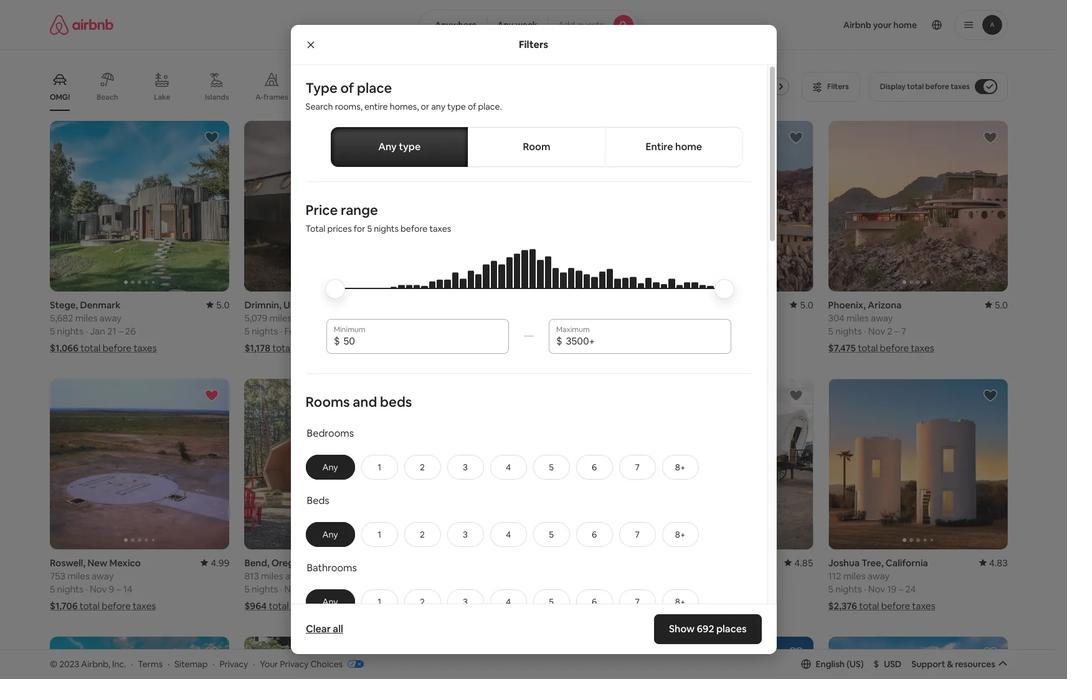 Task type: describe. For each thing, give the bounding box(es) containing it.
4 button for bathrooms
[[490, 589, 527, 614]]

jan
[[90, 325, 105, 337]]

1 button for bathrooms
[[361, 589, 398, 614]]

views
[[397, 92, 417, 102]]

homes,
[[390, 101, 419, 112]]

before inside phoenix, arizona 304 miles away 5 nights · nov 2 – 7 $7,475 total before taxes
[[880, 342, 909, 354]]

a-frames
[[255, 92, 288, 102]]

total inside stege, denmark 5,682 miles away 5 nights · jan 21 – 26 $1,066 total before taxes
[[81, 342, 101, 354]]

display
[[880, 82, 906, 92]]

16
[[304, 583, 313, 595]]

guests
[[577, 19, 604, 31]]

$ usd
[[874, 659, 902, 670]]

total
[[306, 223, 326, 234]]

drimnin, uk 5,079 miles away 5 nights · feb 23 – 28 $1,178 total before taxes
[[245, 299, 349, 354]]

2 horizontal spatial $
[[874, 659, 879, 670]]

nights inside price range total prices for 5 nights before taxes
[[374, 223, 399, 234]]

any inside tab list
[[378, 140, 397, 153]]

price range total prices for 5 nights before taxes
[[306, 201, 451, 234]]

miles inside stege, denmark 5,682 miles away 5 nights · jan 21 – 26 $1,066 total before taxes
[[75, 312, 98, 324]]

your
[[260, 658, 278, 670]]

7 inside phoenix, arizona 304 miles away 5 nights · nov 2 – 7 $7,475 total before taxes
[[902, 325, 907, 337]]

miles inside 4,948 miles away may 12 – 17 $1,162 total before taxes
[[465, 312, 487, 324]]

before inside 6 nights · nov 5 – 11 $500 total before taxes
[[485, 600, 514, 612]]

total inside phoenix, arizona 304 miles away 5 nights · nov 2 – 7 $7,475 total before taxes
[[858, 342, 878, 354]]

add to wishlist: ponta delgada, portugal image
[[594, 130, 609, 145]]

miles inside phoenix, arizona 304 miles away 5 nights · nov 2 – 7 $7,475 total before taxes
[[847, 312, 869, 324]]

nights inside stege, denmark 5,682 miles away 5 nights · jan 21 – 26 $1,066 total before taxes
[[57, 325, 84, 337]]

8+ for bedrooms
[[675, 462, 686, 473]]

range
[[341, 201, 378, 219]]

room
[[523, 140, 551, 153]]

753
[[50, 570, 65, 582]]

your privacy choices link
[[260, 658, 364, 670]]

and
[[353, 393, 377, 411]]

before inside '5 nights · dec 7 – 12 $759 total before taxes'
[[679, 600, 708, 612]]

before inside "joshua tree, california 112 miles away 5 nights · nov 19 – 24 $2,376 total before taxes"
[[881, 600, 910, 612]]

any for beds
[[322, 529, 338, 540]]

add to wishlist: joshua tree, california image
[[983, 388, 998, 403]]

– inside 4,948 miles away may 12 – 17 $1,162 total before taxes
[[510, 325, 515, 337]]

© 2023 airbnb, inc. ·
[[50, 658, 133, 670]]

add to wishlist: sandy valley, nevada image
[[789, 388, 804, 403]]

joshua tree, california 111 miles away
[[634, 299, 734, 324]]

4 button for beds
[[490, 522, 527, 547]]

beds
[[380, 393, 412, 411]]

support & resources
[[912, 659, 996, 670]]

joshua for 111
[[634, 299, 665, 311]]

taxes inside 4,948 miles away may 12 – 17 $1,162 total before taxes
[[520, 342, 544, 354]]

6 for bedrooms
[[592, 462, 597, 473]]

add to wishlist: bend, oregon image
[[399, 388, 414, 403]]

9
[[109, 583, 114, 595]]

any for bedrooms
[[322, 462, 338, 473]]

type inside type of place search rooms, entire homes, or any type of place.
[[447, 101, 466, 112]]

prices
[[327, 223, 352, 234]]

4 for bedrooms
[[506, 462, 511, 473]]

813
[[245, 570, 259, 582]]

7 button for bathrooms
[[619, 589, 656, 614]]

1 add to wishlist: joshua tree, california image from the top
[[789, 130, 804, 145]]

$1,706
[[50, 600, 78, 612]]

any element for bedrooms
[[319, 462, 342, 473]]

7 for bedrooms
[[635, 462, 640, 473]]

17
[[517, 325, 526, 337]]

for
[[354, 223, 365, 234]]

8+ button for beds
[[662, 522, 699, 547]]

7 button for beds
[[619, 522, 656, 547]]

any
[[431, 101, 446, 112]]

– inside bend, oregon 813 miles away 5 nights · nov 16 – 21 $964 total before taxes
[[315, 583, 320, 595]]

most stays cost more than $875 per night. image
[[336, 249, 722, 324]]

5 button for beds
[[533, 522, 570, 547]]

phoenix,
[[828, 299, 866, 311]]

tree, for 112 miles away
[[862, 557, 884, 569]]

any for bathrooms
[[322, 596, 338, 607]]

add guests
[[558, 19, 604, 31]]

· inside drimnin, uk 5,079 miles away 5 nights · feb 23 – 28 $1,178 total before taxes
[[280, 325, 282, 337]]

add to wishlist: cupertino, california image
[[399, 646, 414, 661]]

islands
[[205, 92, 229, 102]]

8+ for bathrooms
[[675, 596, 686, 607]]

miles inside drimnin, uk 5,079 miles away 5 nights · feb 23 – 28 $1,178 total before taxes
[[270, 312, 292, 324]]

6 button for bathrooms
[[576, 589, 613, 614]]

5 inside price range total prices for 5 nights before taxes
[[367, 223, 372, 234]]

5.0 out of 5 average rating image for phoenix, arizona 304 miles away 5 nights · nov 2 – 7 $7,475 total before taxes
[[985, 299, 1008, 311]]

· right inc.
[[131, 658, 133, 670]]

19
[[888, 583, 897, 595]]

– inside stege, denmark 5,682 miles away 5 nights · jan 21 – 26 $1,066 total before taxes
[[118, 325, 123, 337]]

– inside 6 nights · nov 5 – 11 $500 total before taxes
[[506, 583, 510, 595]]

4.83 out of 5 average rating image
[[979, 557, 1008, 569]]

6 nights · nov 5 – 11 $500 total before taxes
[[439, 583, 540, 612]]

7 for bathrooms
[[635, 596, 640, 607]]

add guests button
[[548, 10, 639, 40]]

english (us) button
[[801, 659, 864, 670]]

2 inside phoenix, arizona 304 miles away 5 nights · nov 2 – 7 $7,475 total before taxes
[[888, 325, 893, 337]]

3 button for bedrooms
[[447, 455, 484, 480]]

nov inside bend, oregon 813 miles away 5 nights · nov 16 – 21 $964 total before taxes
[[284, 583, 302, 595]]

6 inside 6 nights · nov 5 – 11 $500 total before taxes
[[439, 583, 445, 595]]

3 button for bathrooms
[[447, 589, 484, 614]]

show 692 places
[[669, 622, 747, 636]]

$ for $ text field
[[334, 334, 340, 348]]

4.85 out of 5 average rating image
[[785, 557, 814, 569]]

6 button for bedrooms
[[576, 455, 613, 480]]

· left privacy link
[[213, 658, 215, 670]]

· inside stege, denmark 5,682 miles away 5 nights · jan 21 – 26 $1,066 total before taxes
[[86, 325, 88, 337]]

nights inside bend, oregon 813 miles away 5 nights · nov 16 – 21 $964 total before taxes
[[252, 583, 278, 595]]

places
[[716, 622, 747, 636]]

california for 111 miles away
[[691, 299, 734, 311]]

before inside roswell, new mexico 753 miles away 5 nights · nov 9 – 14 $1,706 total before taxes
[[102, 600, 131, 612]]

$ for $ text box
[[556, 334, 562, 348]]

any week
[[497, 19, 538, 31]]

6 button for beds
[[576, 522, 613, 547]]

treehouses
[[733, 92, 774, 102]]

7 inside '5 nights · dec 7 – 12 $759 total before taxes'
[[693, 583, 698, 595]]

5 button for bedrooms
[[533, 455, 570, 480]]

or
[[421, 101, 429, 112]]

display total before taxes
[[880, 82, 970, 92]]

total inside "joshua tree, california 112 miles away 5 nights · nov 19 – 24 $2,376 total before taxes"
[[859, 600, 879, 612]]

$ text field
[[344, 335, 502, 348]]

2 for bedrooms
[[420, 462, 425, 473]]

any week button
[[487, 10, 548, 40]]

(us)
[[847, 659, 864, 670]]

airbnb,
[[81, 658, 110, 670]]

any button for bedrooms
[[306, 455, 355, 480]]

add to wishlist: page, arizona image
[[205, 646, 220, 661]]

cabins
[[315, 92, 339, 102]]

total right $32,500
[[671, 342, 691, 354]]

nights inside 6 nights · nov 5 – 11 $500 total before taxes
[[447, 583, 473, 595]]

21 inside stege, denmark 5,682 miles away 5 nights · jan 21 – 26 $1,066 total before taxes
[[107, 325, 116, 337]]

place
[[357, 79, 392, 97]]

6 for beds
[[592, 529, 597, 540]]

4,948 miles away may 12 – 17 $1,162 total before taxes
[[439, 312, 544, 354]]

12 inside 4,948 miles away may 12 – 17 $1,162 total before taxes
[[499, 325, 508, 337]]

111
[[634, 312, 645, 324]]

8+ button for bedrooms
[[662, 455, 699, 480]]

1 for bathrooms
[[378, 596, 381, 607]]

· inside phoenix, arizona 304 miles away 5 nights · nov 2 – 7 $7,475 total before taxes
[[864, 325, 866, 337]]

· inside roswell, new mexico 753 miles away 5 nights · nov 9 – 14 $1,706 total before taxes
[[86, 583, 88, 595]]

$32,500 total before taxes
[[634, 342, 747, 354]]

112
[[828, 570, 842, 582]]

type of place search rooms, entire homes, or any type of place.
[[306, 79, 502, 112]]

all
[[333, 622, 343, 636]]

display total before taxes button
[[870, 72, 1008, 102]]

$500
[[439, 600, 461, 612]]

away inside stege, denmark 5,682 miles away 5 nights · jan 21 – 26 $1,066 total before taxes
[[100, 312, 122, 324]]

any button for bathrooms
[[306, 589, 355, 614]]

28
[[322, 325, 332, 337]]

stege,
[[50, 299, 78, 311]]

away inside 4,948 miles away may 12 – 17 $1,162 total before taxes
[[489, 312, 511, 324]]

5 inside phoenix, arizona 304 miles away 5 nights · nov 2 – 7 $7,475 total before taxes
[[828, 325, 834, 337]]

support
[[912, 659, 946, 670]]

add to wishlist: stege, denmark image
[[205, 130, 220, 145]]

add
[[558, 19, 575, 31]]

21 inside bend, oregon 813 miles away 5 nights · nov 16 – 21 $964 total before taxes
[[322, 583, 331, 595]]

1 for bedrooms
[[378, 462, 381, 473]]

english
[[816, 659, 845, 670]]

rooms and beds
[[306, 393, 412, 411]]

5 button for bathrooms
[[533, 589, 570, 614]]

away inside joshua tree, california 111 miles away
[[672, 312, 694, 324]]

total inside drimnin, uk 5,079 miles away 5 nights · feb 23 – 28 $1,178 total before taxes
[[272, 342, 293, 354]]

0 horizontal spatial of
[[340, 79, 354, 97]]

– inside drimnin, uk 5,079 miles away 5 nights · feb 23 – 28 $1,178 total before taxes
[[315, 325, 320, 337]]

2 for beds
[[420, 529, 425, 540]]

&
[[947, 659, 953, 670]]

dec
[[674, 583, 691, 595]]

total inside 6 nights · nov 5 – 11 $500 total before taxes
[[463, 600, 483, 612]]

4 button for bedrooms
[[490, 455, 527, 480]]

5 inside roswell, new mexico 753 miles away 5 nights · nov 9 – 14 $1,706 total before taxes
[[50, 583, 55, 595]]

2 button for beds
[[404, 522, 441, 547]]

amazing
[[364, 92, 395, 102]]

clear all button
[[299, 617, 349, 642]]

anywhere
[[435, 19, 477, 31]]

2 button for bathrooms
[[404, 589, 441, 614]]

tab list inside filters dialog
[[331, 127, 743, 167]]

2 for bathrooms
[[420, 596, 425, 607]]

drimnin,
[[245, 299, 282, 311]]

5 inside 6 nights · nov 5 – 11 $500 total before taxes
[[499, 583, 504, 595]]

©
[[50, 658, 57, 670]]

clear all
[[306, 622, 343, 636]]

privacy link
[[220, 658, 248, 670]]

add to wishlist: delta, colorado image
[[983, 646, 998, 661]]

taxes inside bend, oregon 813 miles away 5 nights · nov 16 – 21 $964 total before taxes
[[322, 600, 345, 612]]

your privacy choices
[[260, 658, 343, 670]]

sitemap
[[175, 658, 208, 670]]

beach
[[97, 92, 118, 102]]

any button for beds
[[306, 522, 355, 547]]

14
[[123, 583, 132, 595]]



Task type: vqa. For each thing, say whether or not it's contained in the screenshot.
the & in the Privacy & sharing Manage your personal data, connected services, and data sharing settings
no



Task type: locate. For each thing, give the bounding box(es) containing it.
0 vertical spatial 6 button
[[576, 455, 613, 480]]

2 button
[[404, 455, 441, 480], [404, 522, 441, 547], [404, 589, 441, 614]]

1 horizontal spatial 5.0
[[800, 299, 814, 311]]

total right the $2,376
[[859, 600, 879, 612]]

total right $1,706
[[80, 600, 100, 612]]

away inside roswell, new mexico 753 miles away 5 nights · nov 9 – 14 $1,706 total before taxes
[[92, 570, 114, 582]]

2
[[888, 325, 893, 337], [420, 462, 425, 473], [420, 529, 425, 540], [420, 596, 425, 607]]

2 any element from the top
[[319, 529, 342, 540]]

0 vertical spatial 7 button
[[619, 455, 656, 480]]

of
[[340, 79, 354, 97], [468, 101, 476, 112]]

1 vertical spatial 1 button
[[361, 522, 398, 547]]

3 6 button from the top
[[576, 589, 613, 614]]

0 vertical spatial joshua
[[634, 299, 665, 311]]

– inside phoenix, arizona 304 miles away 5 nights · nov 2 – 7 $7,475 total before taxes
[[895, 325, 900, 337]]

privacy
[[220, 658, 248, 670], [280, 658, 309, 670]]

joshua for 112
[[828, 557, 860, 569]]

0 vertical spatial 2 button
[[404, 455, 441, 480]]

joshua inside "joshua tree, california 112 miles away 5 nights · nov 19 – 24 $2,376 total before taxes"
[[828, 557, 860, 569]]

· left the 9
[[86, 583, 88, 595]]

beds
[[307, 494, 329, 507]]

1 for beds
[[378, 529, 381, 540]]

·
[[86, 325, 88, 337], [280, 325, 282, 337], [864, 325, 866, 337], [86, 583, 88, 595], [475, 583, 477, 595], [280, 583, 282, 595], [670, 583, 672, 595], [864, 583, 866, 595], [131, 658, 133, 670], [168, 658, 170, 670], [213, 658, 215, 670], [253, 658, 255, 670]]

1 vertical spatial 3
[[463, 529, 468, 540]]

5 inside '5 nights · dec 7 – 12 $759 total before taxes'
[[634, 583, 639, 595]]

0 vertical spatial of
[[340, 79, 354, 97]]

total down 'may'
[[467, 342, 487, 354]]

2 vertical spatial 7 button
[[619, 589, 656, 614]]

bend,
[[245, 557, 269, 569]]

remove from wishlist: roswell, new mexico image
[[205, 388, 220, 403]]

away down the 'arizona'
[[871, 312, 893, 324]]

tab list
[[331, 127, 743, 167]]

before down the 9
[[102, 600, 131, 612]]

tab list containing any type
[[331, 127, 743, 167]]

1 vertical spatial any element
[[319, 529, 342, 540]]

1 horizontal spatial of
[[468, 101, 476, 112]]

total inside 4,948 miles away may 12 – 17 $1,162 total before taxes
[[467, 342, 487, 354]]

before down joshua tree, california 111 miles away
[[693, 342, 722, 354]]

0 vertical spatial 21
[[107, 325, 116, 337]]

1 1 button from the top
[[361, 455, 398, 480]]

any element for beds
[[319, 529, 342, 540]]

$32,500
[[634, 342, 669, 354]]

miles down "phoenix,"
[[847, 312, 869, 324]]

21 right 16
[[322, 583, 331, 595]]

2 horizontal spatial 5.0
[[995, 299, 1008, 311]]

show
[[500, 604, 523, 615], [669, 622, 695, 636]]

3 any button from the top
[[306, 589, 355, 614]]

1 horizontal spatial 12
[[707, 583, 716, 595]]

21 right jan
[[107, 325, 116, 337]]

show 692 places link
[[654, 614, 762, 644]]

week
[[515, 19, 538, 31]]

show left 692 at the right bottom of the page
[[669, 622, 695, 636]]

– right the 9
[[116, 583, 121, 595]]

8+ for beds
[[675, 529, 686, 540]]

away up 23
[[294, 312, 316, 324]]

total inside '5 nights · dec 7 – 12 $759 total before taxes'
[[657, 600, 677, 612]]

before down 26
[[103, 342, 132, 354]]

1 vertical spatial of
[[468, 101, 476, 112]]

12 right 'may'
[[499, 325, 508, 337]]

4 button
[[490, 455, 527, 480], [490, 522, 527, 547], [490, 589, 527, 614]]

away inside "joshua tree, california 112 miles away 5 nights · nov 19 – 24 $2,376 total before taxes"
[[868, 570, 890, 582]]

taxes inside 6 nights · nov 5 – 11 $500 total before taxes
[[516, 600, 540, 612]]

2 add to wishlist: joshua tree, california image from the top
[[789, 646, 804, 661]]

california up the $32,500 total before taxes
[[691, 299, 734, 311]]

1 privacy from the left
[[220, 658, 248, 670]]

joshua
[[634, 299, 665, 311], [828, 557, 860, 569]]

5.0 out of 5 average rating image
[[206, 299, 230, 311], [985, 299, 1008, 311]]

5 inside drimnin, uk 5,079 miles away 5 nights · feb 23 – 28 $1,178 total before taxes
[[245, 325, 250, 337]]

any element up bathrooms
[[319, 529, 342, 540]]

miles down bend,
[[261, 570, 283, 582]]

miles right 112
[[844, 570, 866, 582]]

entire home
[[646, 140, 702, 153]]

tree, inside "joshua tree, california 112 miles away 5 nights · nov 19 – 24 $2,376 total before taxes"
[[862, 557, 884, 569]]

0 vertical spatial type
[[447, 101, 466, 112]]

rooms,
[[335, 101, 363, 112]]

terms link
[[138, 658, 163, 670]]

taxes inside "joshua tree, california 112 miles away 5 nights · nov 19 – 24 $2,376 total before taxes"
[[912, 600, 936, 612]]

0 horizontal spatial 5.0
[[216, 299, 230, 311]]

2 vertical spatial 2 button
[[404, 589, 441, 614]]

12 right dec at the right
[[707, 583, 716, 595]]

before down 19
[[881, 600, 910, 612]]

4.99 out of 5 average rating image
[[201, 557, 230, 569]]

5.0 for jan 21 – 26
[[216, 299, 230, 311]]

type
[[306, 79, 338, 97]]

8+ button for bathrooms
[[662, 589, 699, 614]]

any type
[[378, 140, 421, 153]]

– inside roswell, new mexico 753 miles away 5 nights · nov 9 – 14 $1,706 total before taxes
[[116, 583, 121, 595]]

group
[[50, 62, 795, 111], [50, 121, 230, 292], [245, 121, 424, 292], [439, 121, 619, 292], [634, 121, 814, 292], [828, 121, 1008, 292], [50, 379, 230, 550], [245, 379, 424, 550], [439, 379, 619, 550], [634, 379, 814, 550], [828, 379, 1008, 550], [50, 637, 230, 679], [245, 637, 424, 679], [439, 637, 619, 679], [634, 637, 814, 679], [828, 637, 1008, 679]]

1 vertical spatial 3 button
[[447, 522, 484, 547]]

2 vertical spatial 4 button
[[490, 589, 527, 614]]

1 any element from the top
[[319, 462, 342, 473]]

nov left 11
[[479, 583, 496, 595]]

taxes inside drimnin, uk 5,079 miles away 5 nights · feb 23 – 28 $1,178 total before taxes
[[326, 342, 349, 354]]

1 7 button from the top
[[619, 455, 656, 480]]

0 vertical spatial any button
[[306, 455, 355, 480]]

2 7 button from the top
[[619, 522, 656, 547]]

–
[[118, 325, 123, 337], [510, 325, 515, 337], [315, 325, 320, 337], [895, 325, 900, 337], [116, 583, 121, 595], [506, 583, 510, 595], [315, 583, 320, 595], [700, 583, 705, 595], [899, 583, 904, 595]]

nov inside 6 nights · nov 5 – 11 $500 total before taxes
[[479, 583, 496, 595]]

away up 'may'
[[489, 312, 511, 324]]

– right 19
[[899, 583, 904, 595]]

1 vertical spatial 21
[[322, 583, 331, 595]]

0 vertical spatial 5 button
[[533, 455, 570, 480]]

of left place.
[[468, 101, 476, 112]]

nights down the 813
[[252, 583, 278, 595]]

7 button for bedrooms
[[619, 455, 656, 480]]

· left 19
[[864, 583, 866, 595]]

0 vertical spatial 4
[[506, 462, 511, 473]]

0 vertical spatial 8+
[[675, 462, 686, 473]]

miles up 'may'
[[465, 312, 487, 324]]

nights up $500
[[447, 583, 473, 595]]

before right display
[[926, 82, 949, 92]]

profile element
[[654, 0, 1008, 50]]

2 vertical spatial any button
[[306, 589, 355, 614]]

any up clear all on the bottom left of the page
[[322, 596, 338, 607]]

· left feb
[[280, 325, 282, 337]]

2 vertical spatial 8+ button
[[662, 589, 699, 614]]

home
[[675, 140, 702, 153]]

2 3 button from the top
[[447, 522, 484, 547]]

2 vertical spatial 3 button
[[447, 589, 484, 614]]

0 vertical spatial 12
[[499, 325, 508, 337]]

5.0 for nov 2 – 7
[[995, 299, 1008, 311]]

0 horizontal spatial $
[[334, 334, 340, 348]]

roswell,
[[50, 557, 86, 569]]

tree,
[[667, 299, 689, 311], [862, 557, 884, 569]]

mansions
[[438, 92, 471, 102]]

away inside drimnin, uk 5,079 miles away 5 nights · feb 23 – 28 $1,178 total before taxes
[[294, 312, 316, 324]]

1 vertical spatial 8+ button
[[662, 522, 699, 547]]

0 vertical spatial 8+ button
[[662, 455, 699, 480]]

12 inside '5 nights · dec 7 – 12 $759 total before taxes'
[[707, 583, 716, 595]]

price
[[306, 201, 338, 219]]

3 5 button from the top
[[533, 589, 570, 614]]

2 4 from the top
[[506, 529, 511, 540]]

taxes inside button
[[951, 82, 970, 92]]

2 5.0 out of 5 average rating image from the left
[[985, 299, 1008, 311]]

3 7 button from the top
[[619, 589, 656, 614]]

0 vertical spatial 3 button
[[447, 455, 484, 480]]

2023
[[59, 658, 79, 670]]

1 3 button from the top
[[447, 455, 484, 480]]

2 1 from the top
[[378, 529, 381, 540]]

1 vertical spatial 4 button
[[490, 522, 527, 547]]

1 vertical spatial california
[[886, 557, 928, 569]]

1 8+ element from the top
[[675, 462, 686, 473]]

5 inside "joshua tree, california 112 miles away 5 nights · nov 19 – 24 $2,376 total before taxes"
[[828, 583, 834, 595]]

miles
[[75, 312, 98, 324], [465, 312, 487, 324], [270, 312, 292, 324], [648, 312, 670, 324], [847, 312, 869, 324], [67, 570, 90, 582], [261, 570, 283, 582], [844, 570, 866, 582]]

before down the 'arizona'
[[880, 342, 909, 354]]

type down homes, on the top
[[399, 140, 421, 153]]

oregon
[[271, 557, 305, 569]]

add to wishlist: phoenix, arizona image
[[983, 130, 998, 145]]

1 vertical spatial 6 button
[[576, 522, 613, 547]]

sitemap link
[[175, 658, 208, 670]]

4 for beds
[[506, 529, 511, 540]]

nights up $1,706
[[57, 583, 84, 595]]

total right the $964
[[269, 600, 289, 612]]

– left 26
[[118, 325, 123, 337]]

3 5.0 from the left
[[995, 299, 1008, 311]]

nights down 304
[[836, 325, 862, 337]]

· inside 6 nights · nov 5 – 11 $500 total before taxes
[[475, 583, 477, 595]]

2 vertical spatial 1 button
[[361, 589, 398, 614]]

nov inside "joshua tree, california 112 miles away 5 nights · nov 19 – 24 $2,376 total before taxes"
[[868, 583, 885, 595]]

miles down uk
[[270, 312, 292, 324]]

2 vertical spatial any element
[[319, 596, 342, 607]]

3 4 from the top
[[506, 596, 511, 607]]

nights inside "joshua tree, california 112 miles away 5 nights · nov 19 – 24 $2,376 total before taxes"
[[836, 583, 862, 595]]

– inside '5 nights · dec 7 – 12 $759 total before taxes'
[[700, 583, 705, 595]]

1 button for beds
[[361, 522, 398, 547]]

away up 19
[[868, 570, 890, 582]]

any left "add to wishlist: drimnin, uk" image
[[378, 140, 397, 153]]

show inside filters dialog
[[669, 622, 695, 636]]

privacy right your
[[280, 658, 309, 670]]

8+ element for beds
[[675, 529, 686, 540]]

california inside "joshua tree, california 112 miles away 5 nights · nov 19 – 24 $2,376 total before taxes"
[[886, 557, 928, 569]]

1 5 button from the top
[[533, 455, 570, 480]]

2 vertical spatial 8+
[[675, 596, 686, 607]]

taxes
[[951, 82, 970, 92], [430, 223, 451, 234], [134, 342, 157, 354], [520, 342, 544, 354], [326, 342, 349, 354], [724, 342, 747, 354], [911, 342, 934, 354], [133, 600, 156, 612], [516, 600, 540, 612], [322, 600, 345, 612], [710, 600, 734, 612], [912, 600, 936, 612]]

taxes inside phoenix, arizona 304 miles away 5 nights · nov 2 – 7 $7,475 total before taxes
[[911, 342, 934, 354]]

english (us)
[[816, 659, 864, 670]]

0 horizontal spatial 5.0 out of 5 average rating image
[[206, 299, 230, 311]]

1 vertical spatial 5 button
[[533, 522, 570, 547]]

before down dec at the right
[[679, 600, 708, 612]]

terms · sitemap · privacy ·
[[138, 658, 255, 670]]

7 for beds
[[635, 529, 640, 540]]

4 for bathrooms
[[506, 596, 511, 607]]

1 horizontal spatial california
[[886, 557, 928, 569]]

3 3 button from the top
[[447, 589, 484, 614]]

new
[[87, 557, 107, 569]]

miles inside joshua tree, california 111 miles away
[[648, 312, 670, 324]]

any button down bedrooms
[[306, 455, 355, 480]]

total inside button
[[907, 82, 924, 92]]

show inside button
[[500, 604, 523, 615]]

nov down the 'arizona'
[[868, 325, 885, 337]]

miles inside bend, oregon 813 miles away 5 nights · nov 16 – 21 $964 total before taxes
[[261, 570, 283, 582]]

2 vertical spatial 4
[[506, 596, 511, 607]]

1 3 from the top
[[463, 462, 468, 473]]

0 vertical spatial add to wishlist: joshua tree, california image
[[789, 130, 804, 145]]

taxes inside '5 nights · dec 7 – 12 $759 total before taxes'
[[710, 600, 734, 612]]

omg!
[[50, 92, 70, 102]]

4.85
[[795, 557, 814, 569]]

– down the 'arizona'
[[895, 325, 900, 337]]

1 vertical spatial 12
[[707, 583, 716, 595]]

show for show map
[[500, 604, 523, 615]]

$7,475
[[828, 342, 856, 354]]

1 vertical spatial 1
[[378, 529, 381, 540]]

inc.
[[112, 658, 126, 670]]

None search field
[[419, 10, 639, 40]]

1 8+ from the top
[[675, 462, 686, 473]]

$ text field
[[566, 335, 724, 348]]

4.83
[[989, 557, 1008, 569]]

3 2 button from the top
[[404, 589, 441, 614]]

· right terms on the left bottom of page
[[168, 658, 170, 670]]

1 vertical spatial any button
[[306, 522, 355, 547]]

2 vertical spatial 8+ element
[[675, 596, 686, 607]]

1 5.0 from the left
[[216, 299, 230, 311]]

0 horizontal spatial privacy
[[220, 658, 248, 670]]

roswell, new mexico 753 miles away 5 nights · nov 9 – 14 $1,706 total before taxes
[[50, 557, 156, 612]]

any element
[[319, 462, 342, 473], [319, 529, 342, 540], [319, 596, 342, 607]]

place.
[[478, 101, 502, 112]]

taxes inside stege, denmark 5,682 miles away 5 nights · jan 21 – 26 $1,066 total before taxes
[[134, 342, 157, 354]]

bend, oregon 813 miles away 5 nights · nov 16 – 21 $964 total before taxes
[[245, 557, 345, 612]]

692
[[697, 622, 714, 636]]

1 horizontal spatial 5.0 out of 5 average rating image
[[985, 299, 1008, 311]]

mexico
[[109, 557, 141, 569]]

miles right 111
[[648, 312, 670, 324]]

type right any
[[447, 101, 466, 112]]

0 horizontal spatial joshua
[[634, 299, 665, 311]]

nov
[[868, 325, 885, 337], [90, 583, 107, 595], [479, 583, 496, 595], [284, 583, 302, 595], [868, 583, 885, 595]]

3 for bedrooms
[[463, 462, 468, 473]]

nov left 16
[[284, 583, 302, 595]]

before down 'may'
[[489, 342, 518, 354]]

total down jan
[[81, 342, 101, 354]]

5.0 out of 5 average rating image
[[790, 299, 814, 311]]

total right '$7,475'
[[858, 342, 878, 354]]

group containing amazing views
[[50, 62, 795, 111]]

· inside "joshua tree, california 112 miles away 5 nights · nov 19 – 24 $2,376 total before taxes"
[[864, 583, 866, 595]]

2 vertical spatial 1
[[378, 596, 381, 607]]

1 2 button from the top
[[404, 455, 441, 480]]

nov left 19
[[868, 583, 885, 595]]

2 vertical spatial 6 button
[[576, 589, 613, 614]]

add to wishlist: joshua tree, california image
[[789, 130, 804, 145], [789, 646, 804, 661]]

away down new
[[92, 570, 114, 582]]

$759
[[634, 600, 655, 612]]

· left 11
[[475, 583, 477, 595]]

joshua inside joshua tree, california 111 miles away
[[634, 299, 665, 311]]

show for show 692 places
[[669, 622, 695, 636]]

3 1 from the top
[[378, 596, 381, 607]]

· inside bend, oregon 813 miles away 5 nights · nov 16 – 21 $964 total before taxes
[[280, 583, 282, 595]]

away down oregon
[[285, 570, 307, 582]]

before inside stege, denmark 5,682 miles away 5 nights · jan 21 – 26 $1,066 total before taxes
[[103, 342, 132, 354]]

any element down bedrooms
[[319, 462, 342, 473]]

· left dec at the right
[[670, 583, 672, 595]]

2 4 button from the top
[[490, 522, 527, 547]]

before inside drimnin, uk 5,079 miles away 5 nights · feb 23 – 28 $1,178 total before taxes
[[295, 342, 324, 354]]

total right $500
[[463, 600, 483, 612]]

clear
[[306, 622, 331, 636]]

0 vertical spatial tree,
[[667, 299, 689, 311]]

– inside "joshua tree, california 112 miles away 5 nights · nov 19 – 24 $2,376 total before taxes"
[[899, 583, 904, 595]]

0 vertical spatial 4 button
[[490, 455, 527, 480]]

type inside button
[[399, 140, 421, 153]]

2 vertical spatial 3
[[463, 596, 468, 607]]

any element for bathrooms
[[319, 596, 342, 607]]

before inside bend, oregon 813 miles away 5 nights · nov 16 – 21 $964 total before taxes
[[291, 600, 320, 612]]

california for 112 miles away
[[886, 557, 928, 569]]

3 8+ button from the top
[[662, 589, 699, 614]]

0 vertical spatial california
[[691, 299, 734, 311]]

total down feb
[[272, 342, 293, 354]]

before down 11
[[485, 600, 514, 612]]

1 vertical spatial 7 button
[[619, 522, 656, 547]]

1 horizontal spatial type
[[447, 101, 466, 112]]

0 horizontal spatial show
[[500, 604, 523, 615]]

nights inside roswell, new mexico 753 miles away 5 nights · nov 9 – 14 $1,706 total before taxes
[[57, 583, 84, 595]]

· down "phoenix,"
[[864, 325, 866, 337]]

total down dec at the right
[[657, 600, 677, 612]]

lake
[[154, 92, 170, 102]]

resources
[[955, 659, 996, 670]]

1 vertical spatial type
[[399, 140, 421, 153]]

1 horizontal spatial show
[[669, 622, 695, 636]]

nights right for
[[374, 223, 399, 234]]

2 6 button from the top
[[576, 522, 613, 547]]

away down denmark
[[100, 312, 122, 324]]

miles inside roswell, new mexico 753 miles away 5 nights · nov 9 – 14 $1,706 total before taxes
[[67, 570, 90, 582]]

3 8+ element from the top
[[675, 596, 686, 607]]

before inside button
[[926, 82, 949, 92]]

1 vertical spatial 2 button
[[404, 522, 441, 547]]

2 button for bedrooms
[[404, 455, 441, 480]]

1 vertical spatial tree,
[[862, 557, 884, 569]]

miles inside "joshua tree, california 112 miles away 5 nights · nov 19 – 24 $2,376 total before taxes"
[[844, 570, 866, 582]]

5 inside stege, denmark 5,682 miles away 5 nights · jan 21 – 26 $1,066 total before taxes
[[50, 325, 55, 337]]

2 privacy from the left
[[280, 658, 309, 670]]

24
[[906, 583, 916, 595]]

2 vertical spatial 5 button
[[533, 589, 570, 614]]

any button up clear all on the bottom left of the page
[[306, 589, 355, 614]]

1 horizontal spatial joshua
[[828, 557, 860, 569]]

before inside 4,948 miles away may 12 – 17 $1,162 total before taxes
[[489, 342, 518, 354]]

7 button
[[619, 455, 656, 480], [619, 522, 656, 547], [619, 589, 656, 614]]

3 1 button from the top
[[361, 589, 398, 614]]

1 any button from the top
[[306, 455, 355, 480]]

2 5.0 from the left
[[800, 299, 814, 311]]

1 vertical spatial 8+
[[675, 529, 686, 540]]

2 2 button from the top
[[404, 522, 441, 547]]

nights inside phoenix, arizona 304 miles away 5 nights · nov 2 – 7 $7,475 total before taxes
[[836, 325, 862, 337]]

denmark
[[80, 299, 121, 311]]

1 vertical spatial add to wishlist: joshua tree, california image
[[789, 646, 804, 661]]

california
[[691, 299, 734, 311], [886, 557, 928, 569]]

8+ element for bathrooms
[[675, 596, 686, 607]]

3 3 from the top
[[463, 596, 468, 607]]

entire
[[646, 140, 673, 153]]

filters dialog
[[291, 25, 777, 679]]

$ left usd
[[874, 659, 879, 670]]

1 4 from the top
[[506, 462, 511, 473]]

0 vertical spatial 8+ element
[[675, 462, 686, 473]]

0 vertical spatial 1
[[378, 462, 381, 473]]

privacy inside 'your privacy choices' link
[[280, 658, 309, 670]]

2 any button from the top
[[306, 522, 355, 547]]

before down 16
[[291, 600, 320, 612]]

2 1 button from the top
[[361, 522, 398, 547]]

0 vertical spatial show
[[500, 604, 523, 615]]

5 inside bend, oregon 813 miles away 5 nights · nov 16 – 21 $964 total before taxes
[[245, 583, 250, 595]]

frames
[[264, 92, 288, 102]]

nights inside drimnin, uk 5,079 miles away 5 nights · feb 23 – 28 $1,178 total before taxes
[[252, 325, 278, 337]]

0 vertical spatial any element
[[319, 462, 342, 473]]

4.94
[[405, 299, 424, 311]]

bathrooms
[[307, 561, 357, 574]]

2 3 from the top
[[463, 529, 468, 540]]

3 button
[[447, 455, 484, 480], [447, 522, 484, 547], [447, 589, 484, 614]]

3 4 button from the top
[[490, 589, 527, 614]]

– right dec at the right
[[700, 583, 705, 595]]

26
[[125, 325, 136, 337]]

2 8+ button from the top
[[662, 522, 699, 547]]

any button up bathrooms
[[306, 522, 355, 547]]

miles up jan
[[75, 312, 98, 324]]

usd
[[884, 659, 902, 670]]

– left 11
[[506, 583, 510, 595]]

0 horizontal spatial tree,
[[667, 299, 689, 311]]

nights inside '5 nights · dec 7 – 12 $759 total before taxes'
[[641, 583, 668, 595]]

1 vertical spatial 4
[[506, 529, 511, 540]]

5.0 out of 5 average rating image for stege, denmark 5,682 miles away 5 nights · jan 21 – 26 $1,066 total before taxes
[[206, 299, 230, 311]]

4
[[506, 462, 511, 473], [506, 529, 511, 540], [506, 596, 511, 607]]

3 any element from the top
[[319, 596, 342, 607]]

add to wishlist: tetonia, idaho image
[[594, 646, 609, 661]]

nov inside roswell, new mexico 753 miles away 5 nights · nov 9 – 14 $1,706 total before taxes
[[90, 583, 107, 595]]

· left your
[[253, 658, 255, 670]]

show down 11
[[500, 604, 523, 615]]

any left week at the top of the page
[[497, 19, 514, 31]]

1 1 from the top
[[378, 462, 381, 473]]

none search field containing anywhere
[[419, 10, 639, 40]]

0 vertical spatial 3
[[463, 462, 468, 473]]

8+ element for bedrooms
[[675, 462, 686, 473]]

1 vertical spatial show
[[669, 622, 695, 636]]

· left 16
[[280, 583, 282, 595]]

1 horizontal spatial $
[[556, 334, 562, 348]]

before down 23
[[295, 342, 324, 354]]

joshua up 112
[[828, 557, 860, 569]]

any
[[497, 19, 514, 31], [378, 140, 397, 153], [322, 462, 338, 473], [322, 529, 338, 540], [322, 596, 338, 607]]

1 4 button from the top
[[490, 455, 527, 480]]

0 horizontal spatial 21
[[107, 325, 116, 337]]

nights up the $2,376
[[836, 583, 862, 595]]

1 horizontal spatial privacy
[[280, 658, 309, 670]]

1 5.0 out of 5 average rating image from the left
[[206, 299, 230, 311]]

any up bathrooms
[[322, 529, 338, 540]]

nights up $759
[[641, 583, 668, 595]]

1 6 button from the top
[[576, 455, 613, 480]]

3 8+ from the top
[[675, 596, 686, 607]]

1 horizontal spatial 21
[[322, 583, 331, 595]]

$ right 28
[[334, 334, 340, 348]]

away inside bend, oregon 813 miles away 5 nights · nov 16 – 21 $964 total before taxes
[[285, 570, 307, 582]]

· inside '5 nights · dec 7 – 12 $759 total before taxes'
[[670, 583, 672, 595]]

nights down "5,079" on the top left
[[252, 325, 278, 337]]

8+
[[675, 462, 686, 473], [675, 529, 686, 540], [675, 596, 686, 607]]

anywhere button
[[419, 10, 487, 40]]

3 for bathrooms
[[463, 596, 468, 607]]

11
[[512, 583, 520, 595]]

1 vertical spatial joshua
[[828, 557, 860, 569]]

before inside price range total prices for 5 nights before taxes
[[401, 223, 428, 234]]

entire home button
[[605, 127, 743, 167]]

3 button for beds
[[447, 522, 484, 547]]

away inside phoenix, arizona 304 miles away 5 nights · nov 2 – 7 $7,475 total before taxes
[[871, 312, 893, 324]]

before right for
[[401, 223, 428, 234]]

nights down 5,682
[[57, 325, 84, 337]]

3 for beds
[[463, 529, 468, 540]]

add to wishlist: drimnin, uk image
[[399, 130, 414, 145]]

$964
[[245, 600, 267, 612]]

any element up clear all on the bottom left of the page
[[319, 596, 342, 607]]

2 5 button from the top
[[533, 522, 570, 547]]

tree, for 111 miles away
[[667, 299, 689, 311]]

choices
[[311, 658, 343, 670]]

rooms
[[306, 393, 350, 411]]

2 8+ from the top
[[675, 529, 686, 540]]

1 button for bedrooms
[[361, 455, 398, 480]]

joshua up 111
[[634, 299, 665, 311]]

1
[[378, 462, 381, 473], [378, 529, 381, 540], [378, 596, 381, 607]]

2 8+ element from the top
[[675, 529, 686, 540]]

total inside bend, oregon 813 miles away 5 nights · nov 16 – 21 $964 total before taxes
[[269, 600, 289, 612]]

miles down roswell,
[[67, 570, 90, 582]]

0 horizontal spatial 12
[[499, 325, 508, 337]]

0 vertical spatial 1 button
[[361, 455, 398, 480]]

– right 16
[[315, 583, 320, 595]]

of up rooms,
[[340, 79, 354, 97]]

total inside roswell, new mexico 753 miles away 5 nights · nov 9 – 14 $1,706 total before taxes
[[80, 600, 100, 612]]

1 8+ button from the top
[[662, 455, 699, 480]]

taxes inside roswell, new mexico 753 miles away 5 nights · nov 9 – 14 $1,706 total before taxes
[[133, 600, 156, 612]]

any down bedrooms
[[322, 462, 338, 473]]

0 horizontal spatial type
[[399, 140, 421, 153]]

· left jan
[[86, 325, 88, 337]]

6 for bathrooms
[[592, 596, 597, 607]]

5.0
[[216, 299, 230, 311], [800, 299, 814, 311], [995, 299, 1008, 311]]

$ right 17
[[556, 334, 562, 348]]

4,948
[[439, 312, 463, 324]]

– left 17
[[510, 325, 515, 337]]

california inside joshua tree, california 111 miles away
[[691, 299, 734, 311]]

1 vertical spatial 8+ element
[[675, 529, 686, 540]]

– right 23
[[315, 325, 320, 337]]

california up 24
[[886, 557, 928, 569]]

taxes inside price range total prices for 5 nights before taxes
[[430, 223, 451, 234]]

nov inside phoenix, arizona 304 miles away 5 nights · nov 2 – 7 $7,475 total before taxes
[[868, 325, 885, 337]]

$1,162
[[439, 342, 465, 354]]

8+ element
[[675, 462, 686, 473], [675, 529, 686, 540], [675, 596, 686, 607]]

tree, inside joshua tree, california 111 miles away
[[667, 299, 689, 311]]

5,079
[[245, 312, 267, 324]]

1 horizontal spatial tree,
[[862, 557, 884, 569]]

0 horizontal spatial california
[[691, 299, 734, 311]]



